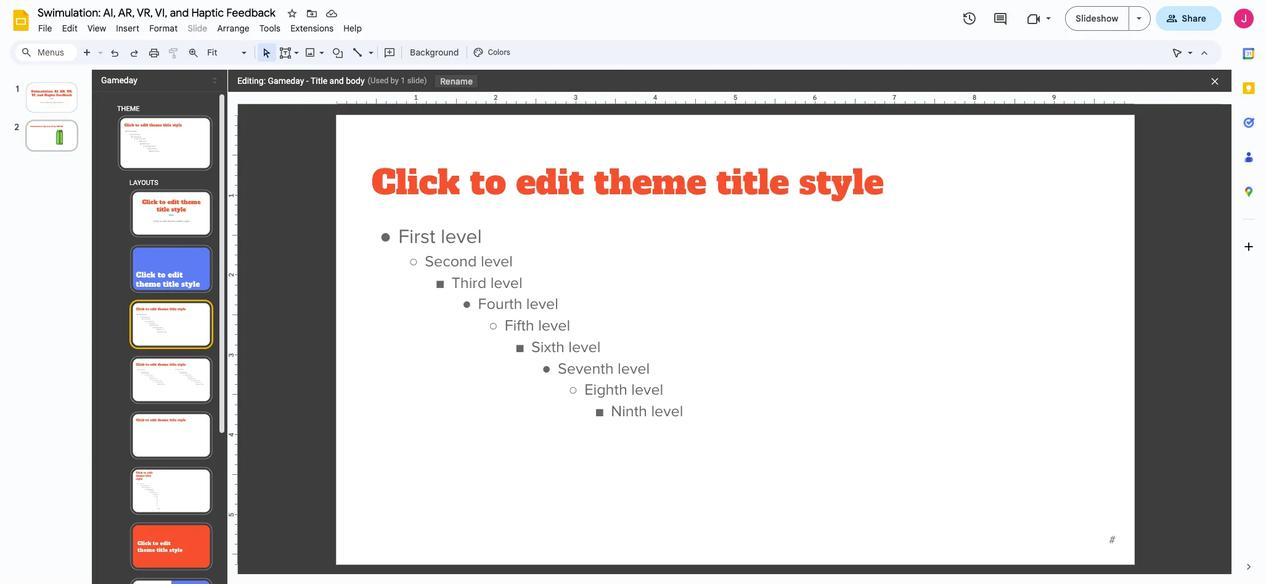 Task type: describe. For each thing, give the bounding box(es) containing it.
start slideshow (⌘+enter) image
[[1137, 17, 1142, 20]]

background
[[410, 47, 459, 58]]

slide)
[[408, 76, 427, 85]]

background button
[[405, 43, 465, 62]]

main toolbar
[[76, 43, 514, 62]]

edit
[[62, 23, 78, 34]]

colors
[[488, 47, 511, 57]]

Zoom field
[[204, 44, 252, 62]]

edit menu item
[[57, 21, 83, 36]]

editing:
[[237, 76, 266, 86]]

slide menu item
[[188, 23, 207, 34]]

select line image
[[366, 44, 374, 49]]

(used
[[368, 76, 389, 85]]

arrange menu item
[[212, 21, 255, 36]]

extensions menu item
[[286, 21, 339, 36]]

Menus field
[[15, 44, 77, 61]]

by
[[391, 76, 399, 85]]

extensions
[[291, 23, 334, 34]]

shape image
[[331, 44, 345, 61]]

gameday inside option
[[101, 75, 137, 85]]

help
[[344, 23, 362, 34]]

colors button
[[470, 43, 514, 62]]

mode and view toolbar
[[1168, 40, 1215, 65]]

help menu item
[[339, 21, 367, 36]]

title
[[311, 76, 328, 86]]

tools
[[260, 23, 281, 34]]

share
[[1183, 13, 1207, 24]]

Zoom text field
[[205, 44, 240, 61]]

share button
[[1156, 6, 1222, 31]]

application containing slideshow
[[0, 0, 1267, 584]]

slideshow
[[1076, 13, 1119, 24]]

Rename text field
[[33, 5, 282, 20]]

insert
[[116, 23, 139, 34]]

arrange
[[217, 23, 250, 34]]

view
[[88, 23, 106, 34]]

file menu item
[[33, 21, 57, 36]]



Task type: locate. For each thing, give the bounding box(es) containing it.
new slide with layout image
[[95, 44, 103, 49]]

format menu item
[[144, 21, 183, 36]]

rename button
[[435, 74, 479, 88]]

gameday option
[[101, 72, 209, 89]]

rename
[[440, 76, 473, 87]]

menu bar inside menu bar banner
[[33, 16, 367, 36]]

gameday left -
[[268, 76, 304, 86]]

1
[[401, 76, 406, 85]]

view menu item
[[83, 21, 111, 36]]

and
[[330, 76, 344, 86]]

insert menu item
[[111, 21, 144, 36]]

menu bar containing file
[[33, 16, 367, 36]]

1 horizontal spatial gameday
[[268, 76, 304, 86]]

view other themes list box
[[97, 72, 221, 89]]

editing: gameday - title and body (used by 1 slide)
[[237, 76, 427, 86]]

0 horizontal spatial gameday
[[101, 75, 137, 85]]

menu bar
[[33, 16, 367, 36]]

file
[[38, 23, 52, 34]]

menu bar banner
[[0, 0, 1267, 584]]

gameday down new slide with layout icon at top
[[101, 75, 137, 85]]

body
[[346, 76, 365, 86]]

gameday
[[101, 75, 137, 85], [268, 76, 304, 86]]

tools menu item
[[255, 21, 286, 36]]

format
[[149, 23, 178, 34]]

slide
[[188, 23, 207, 34]]

-
[[306, 76, 309, 86]]

Star checkbox
[[284, 5, 301, 22]]

tab list inside menu bar banner
[[1232, 36, 1267, 550]]

application
[[0, 0, 1267, 584]]

tab list
[[1232, 36, 1267, 550]]

live pointer settings image
[[1185, 44, 1193, 49]]

slideshow button
[[1066, 6, 1130, 31]]



Task type: vqa. For each thing, say whether or not it's contained in the screenshot.
the Star "option"
yes



